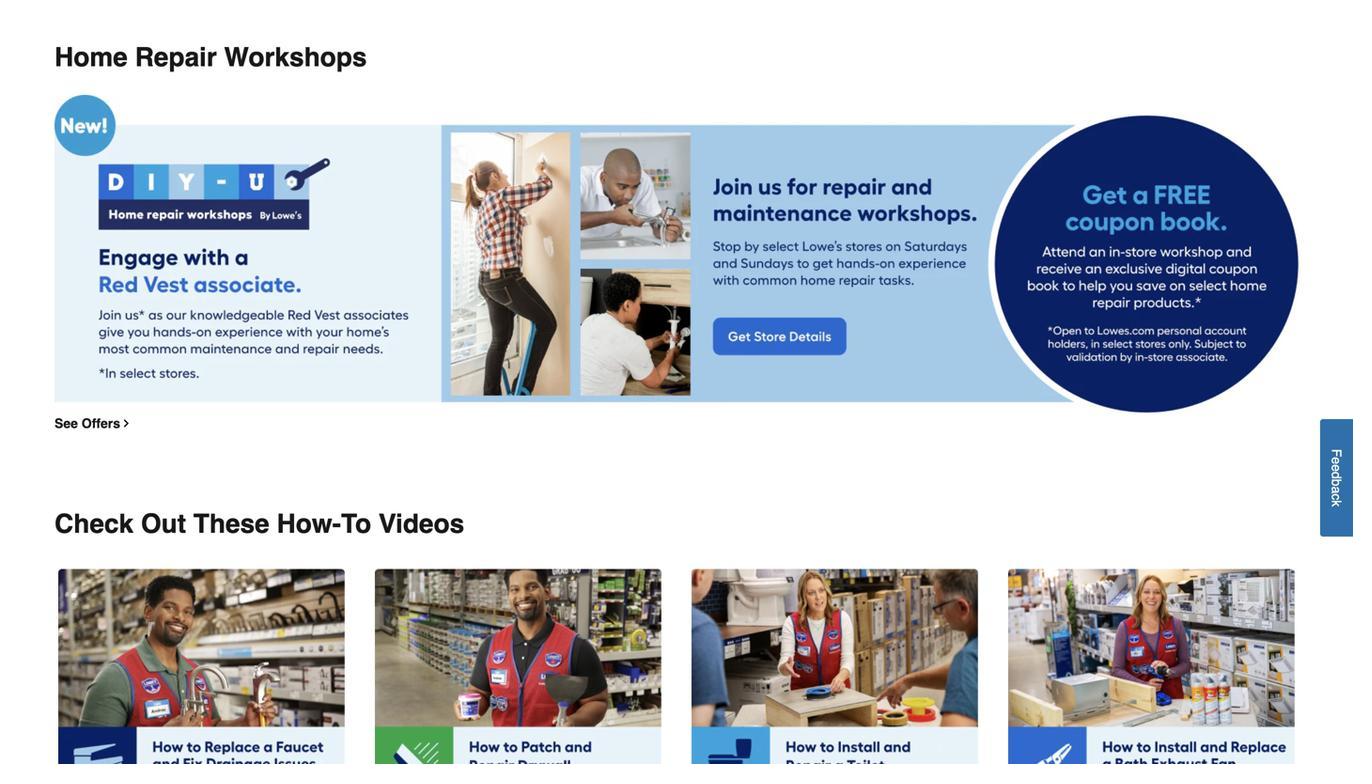 Task type: vqa. For each thing, say whether or not it's contained in the screenshot.
the leftmost shop
no



Task type: describe. For each thing, give the bounding box(es) containing it.
f e e d b a c k button
[[1321, 419, 1354, 537]]

1 e from the top
[[1330, 457, 1345, 464]]

check
[[55, 509, 134, 539]]

repair
[[135, 42, 217, 72]]

how to install and replace a bath exhaust fan. watch now. image
[[1009, 569, 1295, 764]]

how to replace a faucet and fix drainage issues​. watch now. image
[[58, 569, 345, 764]]

b
[[1330, 479, 1345, 486]]

join us for workshops, learn from our red vest associates and get a free coupon book for attending. image
[[55, 95, 1299, 413]]

videos
[[379, 509, 465, 539]]

these
[[193, 509, 270, 539]]

see offers button
[[55, 416, 132, 431]]

check out these how-to videos
[[55, 509, 465, 539]]

2 e from the top
[[1330, 464, 1345, 472]]

c
[[1330, 494, 1345, 500]]



Task type: locate. For each thing, give the bounding box(es) containing it.
a
[[1330, 486, 1345, 494]]

offers
[[82, 416, 120, 431]]

k
[[1330, 500, 1345, 507]]

f
[[1330, 449, 1345, 457]]

home repair workshops
[[55, 42, 367, 72]]

e
[[1330, 457, 1345, 464], [1330, 464, 1345, 472]]

workshops
[[224, 42, 367, 72]]

e up d
[[1330, 457, 1345, 464]]

how to patch and repair drywall​. watch now. image
[[375, 569, 662, 764]]

how-
[[277, 509, 341, 539]]

out
[[141, 509, 186, 539]]

how to install and repair a toilet​. watch now. image
[[692, 569, 979, 764]]

e up b
[[1330, 464, 1345, 472]]

chevron right image
[[120, 417, 132, 429]]

f e e d b a c k
[[1330, 449, 1345, 507]]

see offers
[[55, 416, 120, 431]]

home
[[55, 42, 128, 72]]

to
[[341, 509, 371, 539]]

d
[[1330, 472, 1345, 479]]

see
[[55, 416, 78, 431]]



